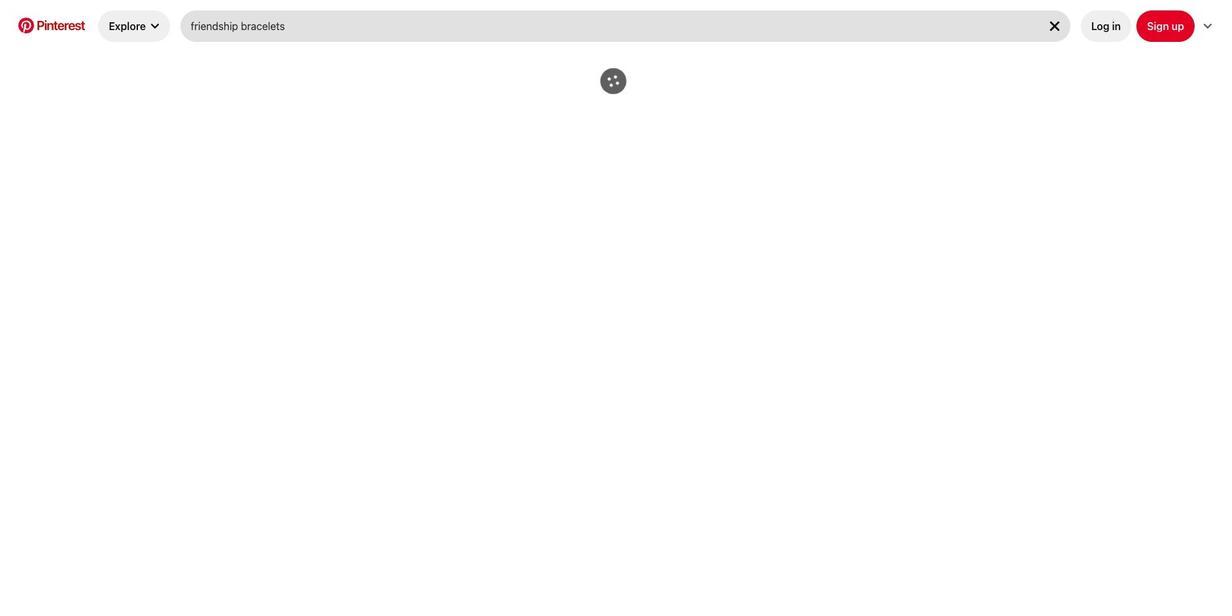 Task type: locate. For each thing, give the bounding box(es) containing it.
pinterest image
[[18, 17, 34, 33]]

make your day image
[[536, 68, 690, 342]]



Task type: describe. For each thing, give the bounding box(es) containing it.
Search text field
[[191, 10, 1027, 42]]



Task type: vqa. For each thing, say whether or not it's contained in the screenshot.
Search "text field"
yes



